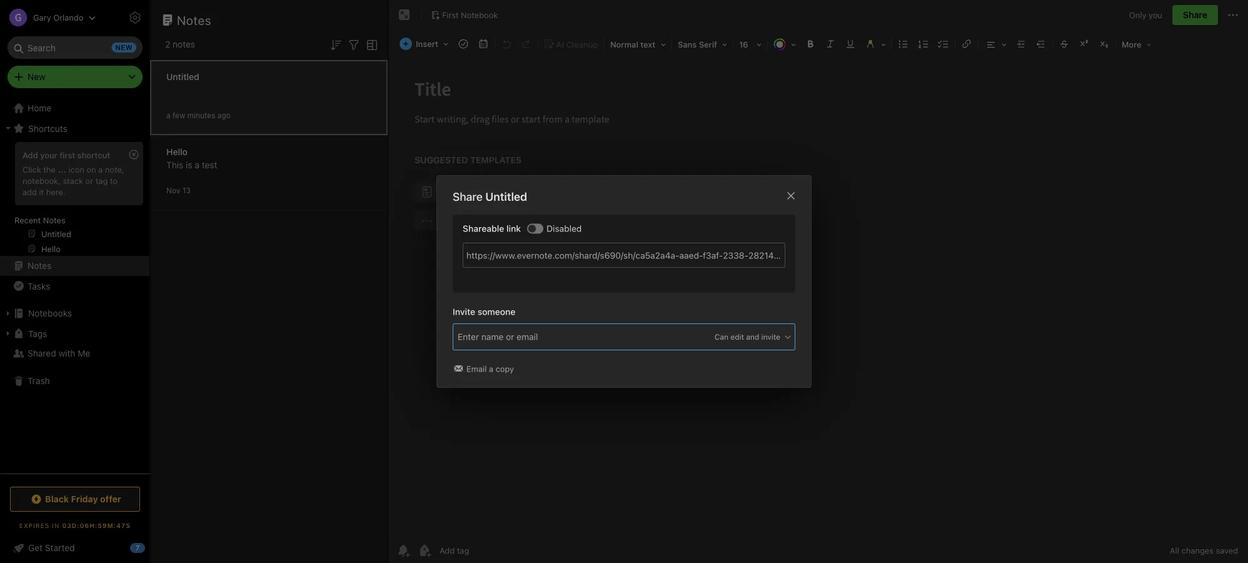Task type: vqa. For each thing, say whether or not it's contained in the screenshot.
"changes"
yes



Task type: locate. For each thing, give the bounding box(es) containing it.
copy
[[496, 364, 514, 373]]

outdent image
[[1033, 35, 1050, 53]]

email a copy
[[467, 364, 514, 373]]

notes up notes
[[177, 13, 212, 27]]

untitled up link
[[486, 190, 528, 203]]

expires
[[19, 522, 50, 529]]

tree containing home
[[0, 98, 150, 473]]

home link
[[0, 98, 150, 118]]

trash
[[28, 376, 50, 386]]

indent image
[[1013, 35, 1030, 53]]

notes inside group
[[43, 215, 65, 225]]

Select permission field
[[691, 331, 793, 343]]

recent
[[14, 215, 41, 225]]

numbered list image
[[915, 35, 933, 53]]

first notebook
[[442, 10, 498, 19]]

1 vertical spatial share
[[453, 190, 483, 203]]

0 horizontal spatial share
[[453, 190, 483, 203]]

a few minutes ago
[[166, 111, 231, 120]]

a inside hello this is a test
[[195, 160, 200, 170]]

home
[[28, 103, 51, 113]]

strikethrough image
[[1056, 35, 1074, 53]]

a inside button
[[489, 364, 494, 373]]

1 vertical spatial notes
[[43, 215, 65, 225]]

shareable link
[[463, 223, 521, 234]]

highlight image
[[861, 35, 891, 53]]

to
[[110, 176, 118, 185]]

share up shareable
[[453, 190, 483, 203]]

...
[[58, 165, 66, 174]]

untitled down notes
[[166, 72, 199, 82]]

group
[[0, 138, 150, 261]]

new
[[28, 72, 46, 82]]

share for share
[[1184, 10, 1208, 20]]

notes
[[177, 13, 212, 27], [43, 215, 65, 225], [28, 261, 51, 271]]

tags
[[28, 328, 47, 339]]

expand note image
[[397, 8, 412, 23]]

calendar event image
[[475, 35, 492, 53]]

share right you
[[1184, 10, 1208, 20]]

on
[[87, 165, 96, 174]]

add tag image
[[417, 543, 432, 558]]

a left the copy
[[489, 364, 494, 373]]

03d:06h:59m:47s
[[62, 522, 131, 529]]

a right on at the left
[[98, 165, 103, 174]]

can
[[715, 332, 729, 341]]

add
[[23, 150, 38, 160]]

alignment image
[[980, 35, 1012, 53]]

notes right the recent
[[43, 215, 65, 225]]

offer
[[100, 494, 121, 504]]

can edit and invite
[[715, 332, 781, 341]]

superscript image
[[1076, 35, 1094, 53]]

a right is
[[195, 160, 200, 170]]

heading level image
[[606, 35, 671, 53]]

notebook
[[461, 10, 498, 19]]

0 vertical spatial untitled
[[166, 72, 199, 82]]

tree
[[0, 98, 150, 473]]

first notebook button
[[427, 6, 503, 24]]

and
[[747, 332, 760, 341]]

Add tag field
[[457, 330, 607, 344]]

None search field
[[16, 36, 134, 59]]

expires in 03d:06h:59m:47s
[[19, 522, 131, 529]]

task image
[[455, 35, 472, 53]]

friday
[[71, 494, 98, 504]]

1 horizontal spatial share
[[1184, 10, 1208, 20]]

a inside the icon on a note, notebook, stack or tag to add it here.
[[98, 165, 103, 174]]

a
[[166, 111, 171, 120], [195, 160, 200, 170], [98, 165, 103, 174], [489, 364, 494, 373]]

notes up tasks
[[28, 261, 51, 271]]

Shared URL text field
[[463, 243, 786, 268]]

0 vertical spatial share
[[1184, 10, 1208, 20]]

changes
[[1182, 546, 1214, 555]]

share for share untitled
[[453, 190, 483, 203]]

untitled
[[166, 72, 199, 82], [486, 190, 528, 203]]

trash link
[[0, 371, 150, 391]]

your
[[40, 150, 57, 160]]

1 vertical spatial untitled
[[486, 190, 528, 203]]

subscript image
[[1096, 35, 1114, 53]]

font family image
[[674, 35, 732, 53]]

email a copy button
[[453, 363, 517, 375]]

in
[[52, 522, 60, 529]]

bold image
[[802, 35, 820, 53]]

share button
[[1173, 5, 1219, 25]]

hello
[[166, 147, 188, 157]]

invite someone
[[453, 307, 516, 317]]

tags button
[[0, 323, 150, 343]]

icon on a note, notebook, stack or tag to add it here.
[[23, 165, 124, 196]]

share inside button
[[1184, 10, 1208, 20]]

edit
[[731, 332, 744, 341]]

minutes
[[187, 111, 215, 120]]

insert link image
[[958, 35, 976, 53]]

Search text field
[[16, 36, 134, 59]]

0 vertical spatial notes
[[177, 13, 212, 27]]

shortcuts
[[28, 123, 67, 133]]

share
[[1184, 10, 1208, 20], [453, 190, 483, 203]]

notebooks link
[[0, 303, 150, 323]]

shortcut
[[77, 150, 110, 160]]

here.
[[46, 187, 65, 196]]

add
[[23, 187, 37, 196]]

group containing add your first shortcut
[[0, 138, 150, 261]]

shared
[[28, 348, 56, 359]]

font size image
[[735, 35, 766, 53]]

notes
[[173, 39, 195, 49]]



Task type: describe. For each thing, give the bounding box(es) containing it.
only you
[[1130, 10, 1163, 20]]

nov 13
[[166, 186, 191, 195]]

tasks button
[[0, 276, 150, 296]]

more image
[[1118, 35, 1157, 53]]

invite
[[762, 332, 781, 341]]

share untitled
[[453, 190, 528, 203]]

or
[[85, 176, 93, 185]]

0 horizontal spatial untitled
[[166, 72, 199, 82]]

me
[[78, 348, 90, 359]]

black friday offer
[[45, 494, 121, 504]]

disabled
[[547, 223, 582, 234]]

insert image
[[397, 35, 453, 53]]

shared link switcher image
[[529, 225, 536, 232]]

you
[[1149, 10, 1163, 20]]

note,
[[105, 165, 124, 174]]

is
[[186, 160, 192, 170]]

saved
[[1217, 546, 1239, 555]]

shortcuts button
[[0, 118, 150, 138]]

icon
[[68, 165, 84, 174]]

13
[[182, 186, 191, 195]]

shareable
[[463, 223, 504, 234]]

few
[[173, 111, 185, 120]]

first
[[442, 10, 459, 19]]

shared with me link
[[0, 343, 150, 364]]

underline image
[[842, 35, 860, 53]]

notebooks
[[28, 308, 72, 318]]

black
[[45, 494, 69, 504]]

the
[[43, 165, 56, 174]]

notebook,
[[23, 176, 61, 185]]

this
[[166, 160, 184, 170]]

click the ...
[[23, 165, 66, 174]]

stack
[[63, 176, 83, 185]]

all changes saved
[[1171, 546, 1239, 555]]

expand tags image
[[3, 328, 13, 338]]

someone
[[478, 307, 516, 317]]

hello this is a test
[[166, 147, 217, 170]]

new button
[[8, 66, 143, 88]]

font color image
[[770, 35, 801, 53]]

email
[[467, 364, 487, 373]]

close image
[[784, 188, 799, 203]]

expand notebooks image
[[3, 308, 13, 318]]

2
[[165, 39, 170, 49]]

black friday offer button
[[10, 487, 140, 512]]

test
[[202, 160, 217, 170]]

add your first shortcut
[[23, 150, 110, 160]]

tasks
[[28, 281, 50, 291]]

with
[[58, 348, 75, 359]]

checklist image
[[935, 35, 953, 53]]

nov
[[166, 186, 180, 195]]

2 notes
[[165, 39, 195, 49]]

recent notes
[[14, 215, 65, 225]]

notes link
[[0, 256, 150, 276]]

all
[[1171, 546, 1180, 555]]

invite
[[453, 307, 476, 317]]

first
[[60, 150, 75, 160]]

add a reminder image
[[396, 543, 411, 558]]

ago
[[218, 111, 231, 120]]

shared with me
[[28, 348, 90, 359]]

a left the few
[[166, 111, 171, 120]]

Note Editor text field
[[389, 60, 1249, 537]]

2 vertical spatial notes
[[28, 261, 51, 271]]

click
[[23, 165, 41, 174]]

1 horizontal spatial untitled
[[486, 190, 528, 203]]

settings image
[[128, 10, 143, 25]]

italic image
[[822, 35, 840, 53]]

link
[[507, 223, 521, 234]]

it
[[39, 187, 44, 196]]

only
[[1130, 10, 1147, 20]]

tag
[[96, 176, 108, 185]]

note window element
[[389, 0, 1249, 563]]

bulleted list image
[[895, 35, 913, 53]]



